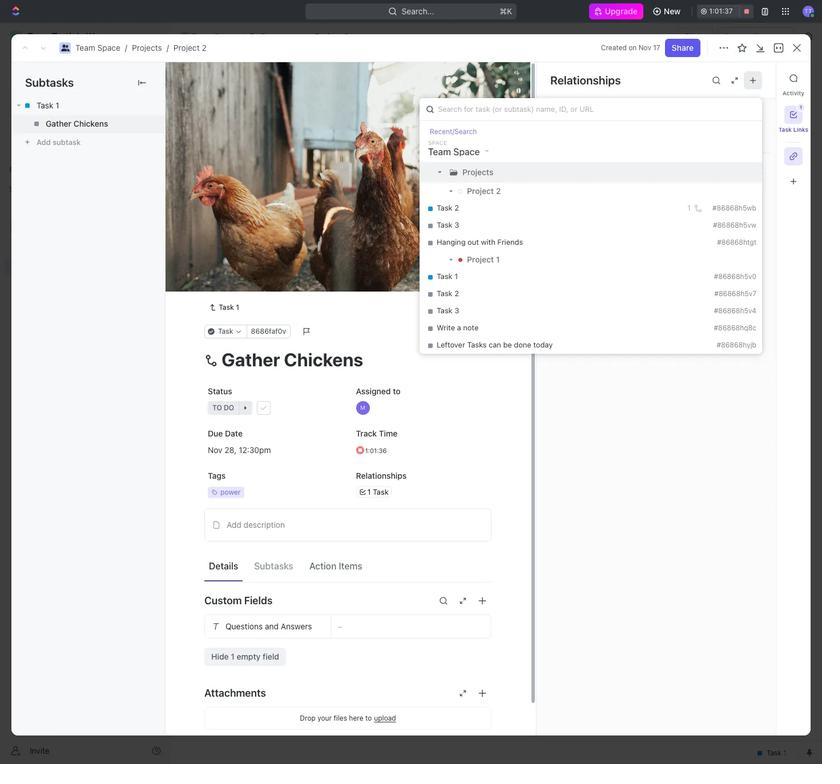 Task type: vqa. For each thing, say whether or not it's contained in the screenshot.
the prepare
no



Task type: describe. For each thing, give the bounding box(es) containing it.
links
[[794, 126, 809, 133]]

1 horizontal spatial task 1 link
[[205, 301, 244, 315]]

here
[[349, 715, 364, 723]]

hide
[[211, 652, 229, 662]]

drop
[[300, 715, 316, 723]]

search...
[[402, 6, 434, 16]]

fields
[[244, 595, 273, 607]]

upgrade link
[[589, 3, 644, 19]]

1:01:37
[[710, 7, 733, 15]]

1 vertical spatial to
[[393, 387, 401, 396]]

upload button
[[374, 715, 396, 723]]

favorites button
[[5, 163, 44, 177]]

#86868h5vw
[[713, 221, 757, 230]]

task sidebar content section
[[536, 62, 823, 736]]

team space / projects / project 2
[[75, 43, 207, 53]]

in progress
[[212, 161, 258, 170]]

1 horizontal spatial task 2
[[437, 204, 459, 213]]

‎task for ‎task 1
[[437, 272, 453, 281]]

#86868h5wb
[[713, 204, 757, 213]]

1 horizontal spatial project 2 link
[[301, 30, 352, 43]]

can
[[489, 341, 502, 350]]

subtasks button
[[250, 557, 298, 577]]

1 button for 1
[[256, 198, 272, 209]]

‎task 2
[[437, 289, 459, 298]]

0 horizontal spatial to
[[212, 270, 222, 279]]

new button
[[648, 2, 688, 21]]

docs link
[[5, 94, 166, 113]]

leftover
[[437, 341, 466, 350]]

2 vertical spatial project 2
[[467, 186, 501, 196]]

to do
[[212, 270, 234, 279]]

track time
[[356, 429, 398, 439]]

sidebar navigation
[[0, 23, 171, 765]]

gather
[[46, 119, 71, 129]]

team space
[[192, 31, 237, 41]]

2 vertical spatial add task button
[[225, 237, 269, 250]]

and
[[265, 622, 279, 632]]

3 for #86868h5v4
[[455, 306, 459, 316]]

upgrade
[[605, 6, 638, 16]]

list link
[[254, 103, 270, 119]]

calendar
[[291, 105, 325, 115]]

done
[[514, 341, 532, 350]]

hanging
[[437, 238, 466, 247]]

table link
[[344, 103, 367, 119]]

invite
[[30, 746, 50, 756]]

2 vertical spatial task 1
[[219, 303, 239, 312]]

0 horizontal spatial projects
[[132, 43, 162, 53]]

track
[[356, 429, 377, 439]]

1 vertical spatial share
[[672, 43, 694, 53]]

0 vertical spatial project 2
[[315, 31, 349, 41]]

space for team space / projects / project 2
[[97, 43, 120, 53]]

task links
[[779, 126, 809, 133]]

1:01:37 button
[[698, 5, 754, 18]]

1 horizontal spatial team space link
[[178, 30, 240, 43]]

0 horizontal spatial projects link
[[132, 43, 162, 53]]

#86868hyjb
[[717, 341, 757, 350]]

assigned to
[[356, 387, 401, 396]]

recent/search
[[430, 127, 477, 136]]

home
[[27, 59, 49, 69]]

drop your files here to upload
[[300, 715, 396, 723]]

1 vertical spatial user group image
[[61, 45, 69, 51]]

a
[[457, 324, 461, 333]]

share button down new
[[678, 27, 714, 46]]

#86868h5v7
[[715, 290, 757, 298]]

2 horizontal spatial add task
[[740, 73, 775, 83]]

‎task 1
[[437, 272, 458, 281]]

task 3 for #86868h5v4
[[437, 306, 459, 316]]

custom fields
[[205, 595, 273, 607]]

friends
[[498, 238, 523, 247]]

due date
[[208, 429, 243, 439]]

action
[[310, 562, 337, 572]]

today
[[534, 341, 553, 350]]

status
[[208, 387, 232, 396]]

assignees button
[[462, 131, 515, 145]]

recent/search space team space
[[428, 127, 480, 157]]

automations
[[725, 31, 772, 41]]

task sidebar navigation tab list
[[779, 69, 809, 191]]

0 vertical spatial task 1
[[37, 101, 59, 110]]

new
[[664, 6, 681, 16]]

note
[[463, 324, 479, 333]]

2 horizontal spatial add task button
[[733, 69, 782, 87]]

user group image
[[12, 224, 20, 231]]

list
[[257, 105, 270, 115]]

task inside tab list
[[779, 126, 792, 133]]

customize button
[[711, 103, 769, 119]]

details
[[209, 562, 238, 572]]

questions and answers
[[226, 622, 312, 632]]

team inside recent/search space team space
[[428, 147, 451, 157]]

⌘k
[[500, 6, 513, 16]]

inbox link
[[5, 75, 166, 93]]

tree inside sidebar navigation
[[5, 199, 166, 353]]

team for team space
[[192, 31, 212, 41]]

‎task for ‎task 2
[[437, 289, 453, 298]]

1 horizontal spatial user group image
[[182, 34, 189, 39]]

#86868htgt
[[718, 238, 757, 247]]

1 inside task sidebar navigation tab list
[[800, 105, 803, 110]]

2 horizontal spatial projects
[[463, 167, 494, 177]]

hanging out with friends
[[437, 238, 523, 247]]

nov
[[639, 43, 652, 52]]

share button right 17 at the right of page
[[665, 39, 701, 57]]

1 horizontal spatial projects link
[[247, 30, 294, 43]]

Search for task (or subtask) name, ID, or URL text field
[[420, 98, 763, 121]]

project 1
[[467, 255, 500, 265]]

favorites
[[9, 166, 39, 174]]

items
[[339, 562, 363, 572]]



Task type: locate. For each thing, give the bounding box(es) containing it.
1 horizontal spatial team
[[192, 31, 212, 41]]

out
[[468, 238, 479, 247]]

1 ‎task from the top
[[437, 272, 453, 281]]

0 horizontal spatial project 2 link
[[174, 43, 207, 53]]

‎task up ‎task 2
[[437, 272, 453, 281]]

assigned
[[356, 387, 391, 396]]

dashboards link
[[5, 114, 166, 132]]

0 horizontal spatial task 2
[[230, 219, 255, 228]]

2 horizontal spatial project 2
[[467, 186, 501, 196]]

1 horizontal spatial project 2
[[315, 31, 349, 41]]

gather chickens
[[46, 119, 108, 129]]

projects link
[[247, 30, 294, 43], [132, 43, 162, 53]]

1 horizontal spatial add task button
[[293, 159, 342, 173]]

task 3 up the hanging
[[437, 221, 459, 230]]

task 1
[[37, 101, 59, 110], [230, 199, 253, 208], [219, 303, 239, 312]]

0 horizontal spatial add task
[[230, 238, 264, 248]]

1
[[56, 101, 59, 110], [800, 105, 803, 110], [595, 114, 598, 124], [250, 199, 253, 208], [267, 199, 270, 207], [688, 204, 691, 213], [268, 219, 271, 227], [496, 255, 500, 265], [455, 272, 458, 281], [236, 303, 239, 312], [368, 487, 371, 497], [231, 652, 235, 662]]

1 vertical spatial task 2
[[230, 219, 255, 228]]

2 vertical spatial team
[[428, 147, 451, 157]]

empty
[[237, 652, 261, 662]]

2 horizontal spatial to
[[393, 387, 401, 396]]

0 horizontal spatial team
[[75, 43, 95, 53]]

created on nov 17
[[601, 43, 661, 52]]

relationships up 1 task
[[356, 471, 407, 481]]

share
[[685, 31, 707, 41], [672, 43, 694, 53]]

subtasks inside button
[[254, 562, 294, 572]]

to left do
[[212, 270, 222, 279]]

8686faf0v
[[251, 327, 286, 336]]

upload
[[374, 715, 396, 723]]

add task up customize
[[740, 73, 775, 83]]

assignees
[[476, 134, 510, 142]]

1 inside linked 1
[[595, 114, 598, 124]]

gantt
[[388, 105, 409, 115]]

gather chickens link
[[11, 115, 165, 133]]

description
[[244, 520, 285, 530]]

docs
[[27, 98, 46, 108]]

0 vertical spatial task 1 link
[[11, 97, 165, 115]]

team for team space / projects / project 2
[[75, 43, 95, 53]]

Search tasks... text field
[[680, 130, 795, 147]]

add up do
[[230, 238, 245, 248]]

Edit task name text field
[[205, 349, 492, 371]]

0 vertical spatial to
[[212, 270, 222, 279]]

8686faf0v button
[[247, 325, 291, 339]]

task 1 down progress
[[230, 199, 253, 208]]

automations button
[[719, 28, 778, 45]]

typos
[[615, 159, 635, 169]]

task 3
[[437, 221, 459, 230], [437, 306, 459, 316]]

task
[[757, 73, 775, 83], [37, 101, 53, 110], [779, 126, 792, 133], [322, 161, 337, 170], [230, 199, 248, 208], [437, 204, 453, 213], [230, 219, 248, 228], [437, 221, 453, 230], [247, 238, 264, 248], [219, 303, 234, 312], [437, 306, 453, 316], [373, 487, 389, 497]]

tags
[[208, 471, 226, 481]]

#86868h5v4
[[715, 307, 757, 315]]

add inside button
[[227, 520, 242, 530]]

space for team space
[[214, 31, 237, 41]]

0 vertical spatial subtasks
[[25, 76, 74, 89]]

3 up write a note
[[455, 306, 459, 316]]

2 task 3 from the top
[[437, 306, 459, 316]]

1 horizontal spatial relationships
[[551, 73, 621, 87]]

custom
[[205, 595, 242, 607]]

leftover tasks can be done today
[[437, 341, 553, 350]]

0 horizontal spatial subtasks
[[25, 76, 74, 89]]

2 ‎task from the top
[[437, 289, 453, 298]]

your
[[318, 715, 332, 723]]

dashboards
[[27, 118, 72, 127]]

2 vertical spatial projects
[[463, 167, 494, 177]]

correct
[[586, 159, 613, 169]]

to inside the drop your files here to upload
[[366, 715, 372, 723]]

custom fields button
[[205, 588, 492, 615]]

0 vertical spatial 3
[[455, 221, 459, 230]]

1 vertical spatial task 1 link
[[205, 301, 244, 315]]

0 horizontal spatial team space link
[[75, 43, 120, 53]]

1 task 3 from the top
[[437, 221, 459, 230]]

subtasks up fields
[[254, 562, 294, 572]]

1 button
[[785, 104, 805, 124], [256, 198, 272, 209], [257, 218, 273, 229]]

1 vertical spatial add task
[[307, 161, 337, 170]]

add task button up customize
[[733, 69, 782, 87]]

share right 17 at the right of page
[[672, 43, 694, 53]]

0 vertical spatial relationships
[[551, 73, 621, 87]]

write a note
[[437, 324, 479, 333]]

2 vertical spatial 1 button
[[257, 218, 273, 229]]

field
[[263, 652, 279, 662]]

1 task
[[368, 487, 389, 497]]

space
[[214, 31, 237, 41], [97, 43, 120, 53], [428, 139, 447, 146], [454, 147, 480, 157]]

add left description
[[227, 520, 242, 530]]

0 vertical spatial ‎task
[[437, 272, 453, 281]]

subtasks down home
[[25, 76, 74, 89]]

0 horizontal spatial task 1 link
[[11, 97, 165, 115]]

team space link
[[178, 30, 240, 43], [75, 43, 120, 53]]

0 vertical spatial team
[[192, 31, 212, 41]]

1 vertical spatial task 1
[[230, 199, 253, 208]]

projects
[[261, 31, 291, 41], [132, 43, 162, 53], [463, 167, 494, 177]]

0 horizontal spatial project 2
[[198, 68, 266, 87]]

with
[[481, 238, 496, 247]]

1 button inside task sidebar navigation tab list
[[785, 104, 805, 124]]

1 vertical spatial 3
[[455, 306, 459, 316]]

1 vertical spatial project 2
[[198, 68, 266, 87]]

add
[[740, 73, 755, 83], [307, 161, 320, 170], [230, 238, 245, 248], [227, 520, 242, 530]]

1 vertical spatial team
[[75, 43, 95, 53]]

2 3 from the top
[[455, 306, 459, 316]]

to
[[212, 270, 222, 279], [393, 387, 401, 396], [366, 715, 372, 723]]

1 horizontal spatial projects
[[261, 31, 291, 41]]

#86868hq8c
[[714, 324, 757, 333]]

activity
[[783, 90, 805, 97]]

project
[[315, 31, 342, 41], [174, 43, 200, 53], [198, 68, 250, 87], [467, 186, 494, 196], [467, 255, 494, 265]]

1 horizontal spatial subtasks
[[254, 562, 294, 572]]

task 3 down ‎task 2
[[437, 306, 459, 316]]

0 vertical spatial task 3
[[437, 221, 459, 230]]

task 1 link down to do on the top left
[[205, 301, 244, 315]]

1 horizontal spatial add task
[[307, 161, 337, 170]]

0 vertical spatial share
[[685, 31, 707, 41]]

chickens
[[74, 119, 108, 129]]

1 vertical spatial subtasks
[[254, 562, 294, 572]]

1 vertical spatial relationships
[[356, 471, 407, 481]]

0 horizontal spatial add task button
[[225, 237, 269, 250]]

1 vertical spatial task 3
[[437, 306, 459, 316]]

progress
[[221, 161, 258, 170]]

share down "new" button
[[685, 31, 707, 41]]

1 vertical spatial add task button
[[293, 159, 342, 173]]

custom fields element
[[205, 615, 492, 667]]

gantt link
[[386, 103, 409, 119]]

relationships inside the task sidebar content section
[[551, 73, 621, 87]]

‎task down ‎task 1
[[437, 289, 453, 298]]

space for recent/search space team space
[[428, 139, 447, 146]]

task 1 link
[[11, 97, 165, 115], [205, 301, 244, 315]]

add task
[[740, 73, 775, 83], [307, 161, 337, 170], [230, 238, 264, 248]]

user group image up home link
[[61, 45, 69, 51]]

to right the assigned on the bottom left
[[393, 387, 401, 396]]

1 vertical spatial ‎task
[[437, 289, 453, 298]]

task 3 for #86868h5vw
[[437, 221, 459, 230]]

0 horizontal spatial user group image
[[61, 45, 69, 51]]

task 1 link up chickens
[[11, 97, 165, 115]]

2 vertical spatial add task
[[230, 238, 264, 248]]

to right here
[[366, 715, 372, 723]]

files
[[334, 715, 347, 723]]

add task up do
[[230, 238, 264, 248]]

linked
[[562, 114, 590, 125]]

user group image
[[182, 34, 189, 39], [61, 45, 69, 51]]

add task down calendar
[[307, 161, 337, 170]]

write
[[437, 324, 455, 333]]

add task button down calendar link
[[293, 159, 342, 173]]

table
[[347, 105, 367, 115]]

task 2 up do
[[230, 219, 255, 228]]

2 vertical spatial to
[[366, 715, 372, 723]]

task 2 up the hanging
[[437, 204, 459, 213]]

1 vertical spatial projects
[[132, 43, 162, 53]]

task 1 up "dashboards" at the top
[[37, 101, 59, 110]]

task 1 down do
[[219, 303, 239, 312]]

add up customize
[[740, 73, 755, 83]]

17
[[654, 43, 661, 52]]

add down calendar link
[[307, 161, 320, 170]]

attachments button
[[205, 680, 492, 708]]

3 for #86868h5vw
[[455, 221, 459, 230]]

action items button
[[305, 557, 367, 577]]

0 vertical spatial projects
[[261, 31, 291, 41]]

3 up the hanging
[[455, 221, 459, 230]]

project 2
[[315, 31, 349, 41], [198, 68, 266, 87], [467, 186, 501, 196]]

1 button for 2
[[257, 218, 273, 229]]

add description button
[[209, 516, 488, 535]]

0 vertical spatial user group image
[[182, 34, 189, 39]]

date
[[225, 429, 243, 439]]

action items
[[310, 562, 363, 572]]

add task button up do
[[225, 237, 269, 250]]

1 3 from the top
[[455, 221, 459, 230]]

set value for questions and answers custom field image
[[338, 623, 484, 631]]

answers
[[281, 622, 312, 632]]

team
[[192, 31, 212, 41], [75, 43, 95, 53], [428, 147, 451, 157]]

board link
[[211, 103, 235, 119]]

relationships up the search for task (or subtask) name, id, or url text box
[[551, 73, 621, 87]]

share button
[[678, 27, 714, 46], [665, 39, 701, 57]]

0 vertical spatial task 2
[[437, 204, 459, 213]]

correct typos
[[586, 159, 635, 169]]

add description
[[227, 520, 285, 530]]

1 horizontal spatial to
[[366, 715, 372, 723]]

add task button
[[733, 69, 782, 87], [293, 159, 342, 173], [225, 237, 269, 250]]

inbox
[[27, 79, 47, 89]]

tree
[[5, 199, 166, 353]]

0 vertical spatial add task
[[740, 73, 775, 83]]

2 horizontal spatial team
[[428, 147, 451, 157]]

in
[[212, 161, 219, 170]]

0 vertical spatial add task button
[[733, 69, 782, 87]]

0 vertical spatial 1 button
[[785, 104, 805, 124]]

created
[[601, 43, 627, 52]]

0 horizontal spatial relationships
[[356, 471, 407, 481]]

time
[[379, 429, 398, 439]]

1 inside custom fields element
[[231, 652, 235, 662]]

hide 1 empty field
[[211, 652, 279, 662]]

user group image left "team space"
[[182, 34, 189, 39]]

customize
[[725, 105, 766, 115]]

linked 1
[[562, 114, 598, 125]]

spaces
[[9, 185, 33, 194]]

do
[[223, 270, 234, 279]]

1 vertical spatial 1 button
[[256, 198, 272, 209]]



